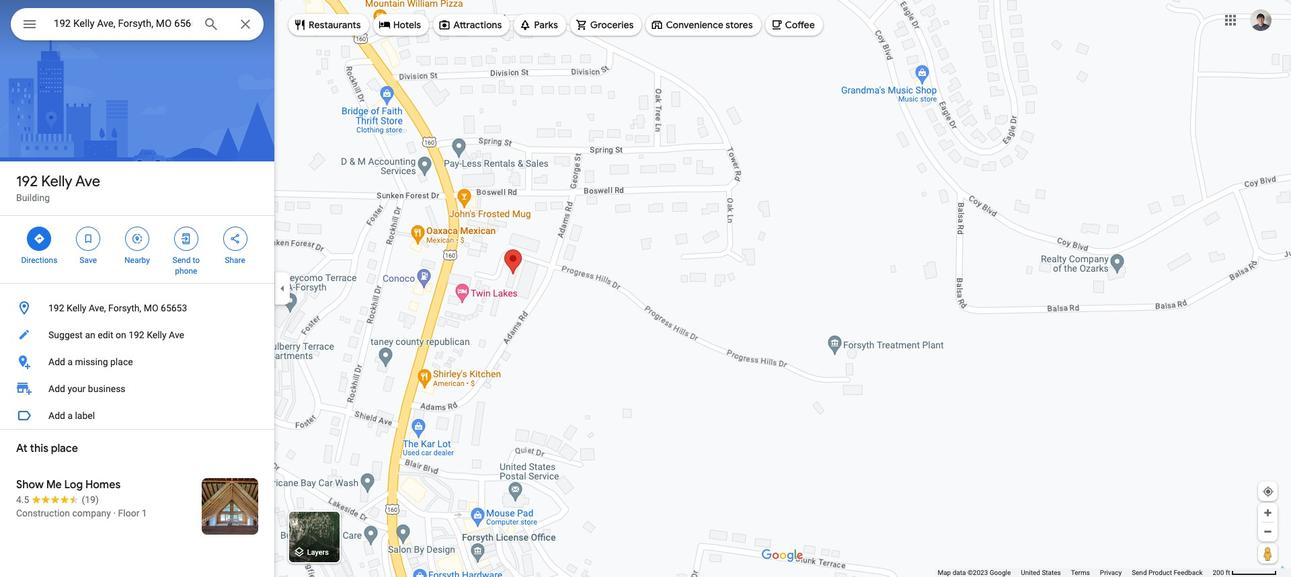 Task type: describe. For each thing, give the bounding box(es) containing it.
states
[[1043, 569, 1062, 577]]

google
[[990, 569, 1012, 577]]

kelly for ave,
[[67, 303, 86, 314]]

zoom in image
[[1264, 508, 1274, 518]]

nearby
[[125, 256, 150, 265]]

kelly for ave
[[41, 172, 72, 191]]

hotels
[[393, 19, 421, 31]]

ft
[[1227, 569, 1231, 577]]

construction company · floor 1
[[16, 508, 147, 519]]

business
[[88, 384, 126, 394]]

hotels button
[[373, 9, 429, 41]]

convenience stores button
[[646, 9, 761, 41]]

edit
[[98, 330, 113, 340]]

map data ©2023 google
[[938, 569, 1012, 577]]

label
[[75, 410, 95, 421]]

company
[[72, 508, 111, 519]]

forsyth,
[[108, 303, 141, 314]]

terms
[[1072, 569, 1091, 577]]

add your business
[[48, 384, 126, 394]]

data
[[953, 569, 967, 577]]

restaurants
[[309, 19, 361, 31]]

building
[[16, 192, 50, 203]]

floor
[[118, 508, 140, 519]]

ave inside 'button'
[[169, 330, 184, 340]]

save
[[80, 256, 97, 265]]

share
[[225, 256, 246, 265]]

at
[[16, 442, 27, 456]]

restaurants button
[[289, 9, 369, 41]]

privacy button
[[1101, 569, 1122, 577]]

mo
[[144, 303, 159, 314]]

none field inside 192 kelly ave, forsyth, mo 65653 field
[[54, 15, 192, 32]]

layers
[[307, 549, 329, 557]]

parks button
[[514, 9, 566, 41]]

actions for 192 kelly ave region
[[0, 216, 275, 283]]

footer inside google maps element
[[938, 569, 1214, 577]]

a for label
[[68, 410, 73, 421]]

 button
[[11, 8, 48, 43]]

convenience stores
[[666, 19, 753, 31]]

me
[[46, 478, 62, 492]]

1
[[142, 508, 147, 519]]

192 kelly ave main content
[[0, 0, 275, 577]]

stores
[[726, 19, 753, 31]]

200 ft button
[[1214, 569, 1278, 577]]

on
[[116, 330, 126, 340]]

log
[[64, 478, 83, 492]]

google maps element
[[0, 0, 1292, 577]]


[[180, 231, 192, 246]]

construction
[[16, 508, 70, 519]]

ave inside 192 kelly ave building
[[75, 172, 100, 191]]

send for send to phone
[[173, 256, 191, 265]]

0 horizontal spatial place
[[51, 442, 78, 456]]

ave,
[[89, 303, 106, 314]]

200
[[1214, 569, 1225, 577]]

coffee
[[786, 19, 815, 31]]

your
[[68, 384, 86, 394]]

send to phone
[[173, 256, 200, 276]]

united states
[[1022, 569, 1062, 577]]

192 kelly ave building
[[16, 172, 100, 203]]

add a missing place button
[[0, 349, 275, 375]]



Task type: vqa. For each thing, say whether or not it's contained in the screenshot.
Kelly to the middle
yes



Task type: locate. For each thing, give the bounding box(es) containing it.

[[229, 231, 241, 246]]

1 vertical spatial place
[[51, 442, 78, 456]]

0 vertical spatial place
[[110, 357, 133, 367]]

2 vertical spatial 192
[[129, 330, 144, 340]]

a inside button
[[68, 410, 73, 421]]

privacy
[[1101, 569, 1122, 577]]

0 horizontal spatial send
[[173, 256, 191, 265]]

place
[[110, 357, 133, 367], [51, 442, 78, 456]]

192 inside suggest an edit on 192 kelly ave 'button'
[[129, 330, 144, 340]]

3 add from the top
[[48, 410, 65, 421]]

convenience
[[666, 19, 724, 31]]

footer containing map data ©2023 google
[[938, 569, 1214, 577]]

show
[[16, 478, 44, 492]]

1 vertical spatial kelly
[[67, 303, 86, 314]]

united
[[1022, 569, 1041, 577]]

footer
[[938, 569, 1214, 577]]

homes
[[85, 478, 121, 492]]

None field
[[54, 15, 192, 32]]

kelly inside button
[[67, 303, 86, 314]]

1 horizontal spatial ave
[[169, 330, 184, 340]]

0 horizontal spatial ave
[[75, 172, 100, 191]]

a for missing
[[68, 357, 73, 367]]

kelly
[[41, 172, 72, 191], [67, 303, 86, 314], [147, 330, 167, 340]]

add left the your
[[48, 384, 65, 394]]

add for add a missing place
[[48, 357, 65, 367]]

add a label
[[48, 410, 95, 421]]

place right this
[[51, 442, 78, 456]]

show your location image
[[1263, 486, 1275, 498]]

to
[[193, 256, 200, 265]]

an
[[85, 330, 95, 340]]

192 kelly ave, forsyth, mo 65653
[[48, 303, 187, 314]]

send
[[173, 256, 191, 265], [1133, 569, 1148, 577]]

0 vertical spatial kelly
[[41, 172, 72, 191]]

phone
[[175, 266, 197, 276]]

0 vertical spatial a
[[68, 357, 73, 367]]

send left 'product'
[[1133, 569, 1148, 577]]

ave down 65653
[[169, 330, 184, 340]]

send for send product feedback
[[1133, 569, 1148, 577]]

a inside 'button'
[[68, 357, 73, 367]]

missing
[[75, 357, 108, 367]]

add for add your business
[[48, 384, 65, 394]]


[[33, 231, 45, 246]]

1 add from the top
[[48, 357, 65, 367]]

coffee button
[[765, 9, 823, 41]]

add a missing place
[[48, 357, 133, 367]]

192 Kelly Ave, Forsyth, MO 65653 field
[[11, 8, 264, 40]]

kelly up building at the top of the page
[[41, 172, 72, 191]]

place down on
[[110, 357, 133, 367]]

192 kelly ave, forsyth, mo 65653 button
[[0, 295, 275, 322]]

send product feedback
[[1133, 569, 1203, 577]]

192 right on
[[129, 330, 144, 340]]

send product feedback button
[[1133, 569, 1203, 577]]

add down suggest
[[48, 357, 65, 367]]

google account: nolan park  
(nolan.park@adept.ai) image
[[1251, 9, 1272, 31]]

add for add a label
[[48, 410, 65, 421]]

(19)
[[82, 495, 99, 505]]

·
[[113, 508, 116, 519]]

2 add from the top
[[48, 384, 65, 394]]

192
[[16, 172, 38, 191], [48, 303, 64, 314], [129, 330, 144, 340]]

192 up building at the top of the page
[[16, 172, 38, 191]]

ave
[[75, 172, 100, 191], [169, 330, 184, 340]]

suggest
[[48, 330, 83, 340]]

1 vertical spatial add
[[48, 384, 65, 394]]

parks
[[534, 19, 558, 31]]

4.5 stars 19 reviews image
[[16, 493, 99, 507]]

collapse side panel image
[[275, 281, 290, 296]]

1 a from the top
[[68, 357, 73, 367]]

0 vertical spatial 192
[[16, 172, 38, 191]]

add inside add a missing place 'button'
[[48, 357, 65, 367]]

at this place
[[16, 442, 78, 456]]

0 vertical spatial add
[[48, 357, 65, 367]]

attractions
[[454, 19, 502, 31]]

directions
[[21, 256, 57, 265]]

show me log homes
[[16, 478, 121, 492]]

1 horizontal spatial send
[[1133, 569, 1148, 577]]

a left label
[[68, 410, 73, 421]]

a
[[68, 357, 73, 367], [68, 410, 73, 421]]

1 horizontal spatial place
[[110, 357, 133, 367]]

send inside send product feedback button
[[1133, 569, 1148, 577]]

2 horizontal spatial 192
[[129, 330, 144, 340]]

add a label button
[[0, 402, 275, 429]]

add
[[48, 357, 65, 367], [48, 384, 65, 394], [48, 410, 65, 421]]

this
[[30, 442, 49, 456]]

product
[[1149, 569, 1173, 577]]

192 for ave,
[[48, 303, 64, 314]]


[[22, 15, 38, 34]]

attractions button
[[433, 9, 510, 41]]

1 horizontal spatial 192
[[48, 303, 64, 314]]

add your business link
[[0, 375, 275, 402]]

kelly inside 192 kelly ave building
[[41, 172, 72, 191]]

2 vertical spatial add
[[48, 410, 65, 421]]

zoom out image
[[1264, 527, 1274, 537]]

200 ft
[[1214, 569, 1231, 577]]

united states button
[[1022, 569, 1062, 577]]

 search field
[[11, 8, 264, 43]]

add inside add a label button
[[48, 410, 65, 421]]

feedback
[[1174, 569, 1203, 577]]


[[82, 231, 94, 246]]

a left missing
[[68, 357, 73, 367]]

2 a from the top
[[68, 410, 73, 421]]

suggest an edit on 192 kelly ave
[[48, 330, 184, 340]]

192 for ave
[[16, 172, 38, 191]]

0 vertical spatial send
[[173, 256, 191, 265]]

ave up 
[[75, 172, 100, 191]]

192 inside 192 kelly ave building
[[16, 172, 38, 191]]

©2023
[[968, 569, 989, 577]]

1 vertical spatial ave
[[169, 330, 184, 340]]

send up phone
[[173, 256, 191, 265]]

2 vertical spatial kelly
[[147, 330, 167, 340]]

groceries button
[[570, 9, 642, 41]]

192 inside 192 kelly ave, forsyth, mo 65653 button
[[48, 303, 64, 314]]

suggest an edit on 192 kelly ave button
[[0, 322, 275, 349]]

place inside 'button'
[[110, 357, 133, 367]]

map
[[938, 569, 952, 577]]

terms button
[[1072, 569, 1091, 577]]

send inside send to phone
[[173, 256, 191, 265]]

4.5
[[16, 495, 29, 505]]

show street view coverage image
[[1259, 544, 1278, 564]]

kelly inside 'button'
[[147, 330, 167, 340]]

0 vertical spatial ave
[[75, 172, 100, 191]]

1 vertical spatial send
[[1133, 569, 1148, 577]]

192 up suggest
[[48, 303, 64, 314]]

1 vertical spatial 192
[[48, 303, 64, 314]]

0 horizontal spatial 192
[[16, 172, 38, 191]]

add left label
[[48, 410, 65, 421]]

groceries
[[591, 19, 634, 31]]

65653
[[161, 303, 187, 314]]

kelly left ave,
[[67, 303, 86, 314]]


[[131, 231, 143, 246]]

kelly down mo
[[147, 330, 167, 340]]

1 vertical spatial a
[[68, 410, 73, 421]]



